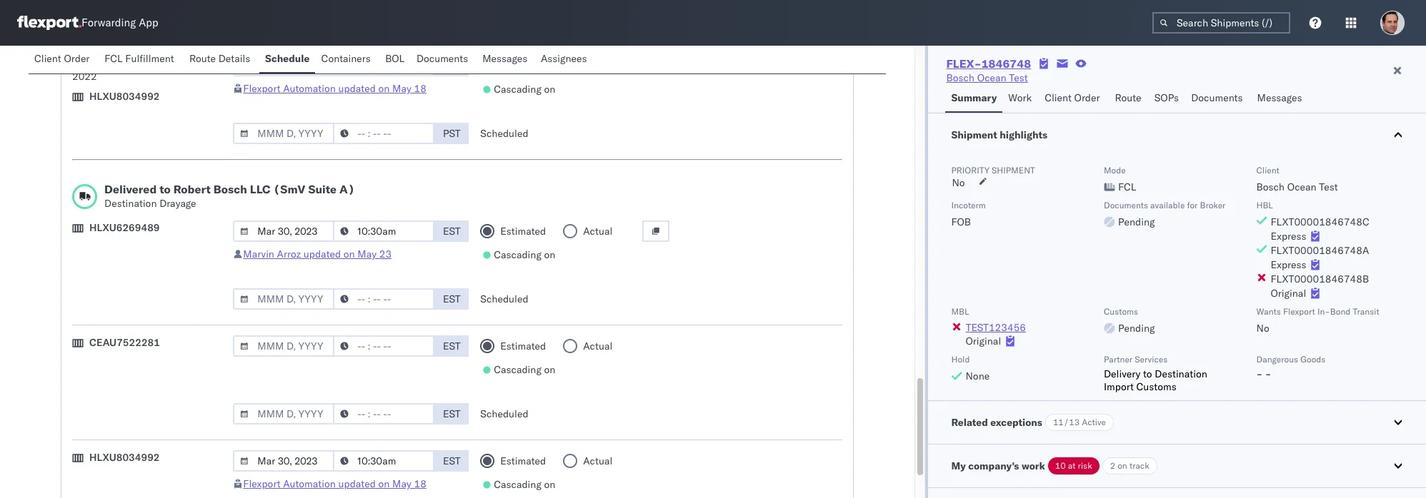 Task type: vqa. For each thing, say whether or not it's contained in the screenshot.
second 1911466 from the bottom of the page
no



Task type: describe. For each thing, give the bounding box(es) containing it.
hbl
[[1257, 200, 1274, 211]]

0 vertical spatial customs
[[1104, 307, 1139, 317]]

work
[[1022, 460, 1046, 473]]

may for est
[[358, 248, 377, 261]]

Search Shipments (/) text field
[[1153, 12, 1291, 34]]

2 hlxu8034992 from the top
[[89, 452, 160, 465]]

client bosch ocean test incoterm fob
[[952, 165, 1339, 229]]

hold
[[952, 355, 970, 365]]

18 for pst
[[414, 82, 427, 95]]

1 horizontal spatial client order
[[1045, 91, 1101, 104]]

suite
[[308, 182, 337, 197]]

1 - from the left
[[1257, 368, 1263, 381]]

flexport automation updated on may 18 for pst
[[243, 82, 427, 95]]

services
[[1135, 355, 1168, 365]]

shipment highlights
[[952, 129, 1048, 142]]

est for 3rd mmm d, yyyy text field from the top of the page
[[443, 225, 461, 238]]

delivery
[[1104, 368, 1141, 381]]

cascading for -- : -- -- text field associated with 3rd mmm d, yyyy text field from the bottom
[[494, 83, 542, 96]]

shipment
[[992, 165, 1036, 176]]

bosch ocean test link
[[947, 71, 1028, 85]]

-- : -- -- text field for mmm d, yyyy text box corresponding to ceau7522281
[[333, 336, 435, 357]]

test123456
[[966, 322, 1026, 335]]

flex-1846748
[[947, 56, 1032, 71]]

llc
[[250, 182, 271, 197]]

est for 2nd mmm d, yyyy text box from the bottom
[[443, 408, 461, 421]]

documents available for broker
[[1104, 200, 1226, 211]]

schedule button
[[260, 46, 316, 74]]

1 vertical spatial client order button
[[1039, 85, 1110, 113]]

1 vertical spatial documents
[[1192, 91, 1243, 104]]

incoterm
[[952, 200, 986, 211]]

est for 4th mmm d, yyyy text field
[[443, 293, 461, 306]]

4 cascading on from the top
[[494, 479, 556, 492]]

bosch inside delivered to robert bosch llc (smv suite a) destination drayage
[[214, 182, 247, 197]]

fcl for fcl fulfillment
[[105, 52, 123, 65]]

mode
[[1104, 165, 1126, 176]]

3 mmm d, yyyy text field from the top
[[233, 221, 335, 242]]

-- : -- -- text field for mmm d, yyyy text box corresponding to hlxu8034992
[[333, 451, 435, 472]]

1846748
[[982, 56, 1032, 71]]

import
[[1104, 381, 1134, 394]]

1 vertical spatial documents button
[[1186, 85, 1252, 113]]

arroz
[[277, 248, 301, 261]]

actual for marvin arroz updated on may 23 button
[[583, 225, 613, 238]]

partner
[[1104, 355, 1133, 365]]

priority shipment
[[952, 165, 1036, 176]]

marvin arroz updated on may 23
[[243, 248, 392, 261]]

2 vertical spatial documents
[[1104, 200, 1149, 211]]

11/13
[[1054, 417, 1080, 428]]

fcl fulfillment button
[[99, 46, 184, 74]]

10 at risk
[[1056, 461, 1093, 472]]

mbl
[[952, 307, 970, 317]]

track
[[1130, 461, 1150, 472]]

2 cascading on from the top
[[494, 249, 556, 262]]

route for route
[[1115, 91, 1142, 104]]

messages for bottommost messages "button"
[[1258, 91, 1303, 104]]

route button
[[1110, 85, 1149, 113]]

-- : -- -- text field for est
[[333, 404, 435, 425]]

hlxu6269489
[[89, 222, 160, 234]]

to inside delivered to robert bosch llc (smv suite a) destination drayage
[[160, 182, 171, 197]]

-- : -- -- text field for 3rd mmm d, yyyy text field from the top of the page
[[333, 221, 435, 242]]

1 mmm d, yyyy text field from the top
[[233, 55, 335, 76]]

broker
[[1201, 200, 1226, 211]]

free
[[94, 56, 114, 69]]

est for mmm d, yyyy text box corresponding to ceau7522281
[[443, 340, 461, 353]]

pending for customs
[[1119, 322, 1156, 335]]

flexport automation updated on may 18 button for pst
[[243, 82, 427, 95]]

work
[[1009, 91, 1032, 104]]

fulfillment
[[125, 52, 174, 65]]

flexport automation updated on may 18 for est
[[243, 478, 427, 491]]

at
[[1068, 461, 1076, 472]]

4 cascading from the top
[[494, 479, 542, 492]]

0 horizontal spatial test
[[1010, 71, 1028, 84]]

exceptions
[[991, 417, 1043, 430]]

shipment
[[952, 129, 998, 142]]

destination inside "partner services delivery to destination import customs"
[[1155, 368, 1208, 381]]

transit
[[1353, 307, 1380, 317]]

3 actual from the top
[[583, 340, 613, 353]]

scheduled for est
[[481, 293, 529, 306]]

updated for pst
[[338, 82, 376, 95]]

ocean inside client bosch ocean test incoterm fob
[[1288, 181, 1317, 194]]

for
[[1188, 200, 1198, 211]]

mmm d, yyyy text field for ceau7522281
[[233, 336, 335, 357]]

wants flexport in-bond transit no
[[1257, 307, 1380, 335]]

0 vertical spatial messages button
[[477, 46, 535, 74]]

a)
[[340, 182, 355, 197]]

2 estimated from the top
[[501, 225, 546, 238]]

flex-1846748 link
[[947, 56, 1032, 71]]

app
[[139, 16, 158, 30]]

2 on track
[[1111, 461, 1150, 472]]

bosch inside client bosch ocean test incoterm fob
[[1257, 181, 1285, 194]]

4 estimated from the top
[[501, 455, 546, 468]]

actual for flexport automation updated on may 18 button related to est
[[583, 455, 613, 468]]

priority
[[952, 165, 990, 176]]

last
[[72, 56, 92, 69]]

4,
[[189, 56, 198, 69]]

partner services delivery to destination import customs
[[1104, 355, 1208, 394]]

flexport inside wants flexport in-bond transit no
[[1284, 307, 1316, 317]]

summary button
[[946, 85, 1003, 113]]

express for flxt00001846748c
[[1271, 230, 1307, 243]]

ceau7522281
[[89, 337, 160, 350]]

assignees
[[541, 52, 587, 65]]

actual for flexport automation updated on may 18 button related to pst
[[583, 59, 613, 72]]

-- : -- -- text field for 4th mmm d, yyyy text field
[[333, 289, 435, 310]]

route details
[[189, 52, 250, 65]]

client inside client bosch ocean test incoterm fob
[[1257, 165, 1280, 176]]

day:
[[117, 56, 138, 69]]

in-
[[1318, 307, 1331, 317]]

2022
[[72, 70, 97, 83]]

flexport automation updated on may 18 button for est
[[243, 478, 427, 491]]

updated for est
[[304, 248, 341, 261]]

delivered to robert bosch llc (smv suite a) destination drayage
[[104, 182, 355, 210]]

containers button
[[316, 46, 380, 74]]

flex-
[[947, 56, 982, 71]]

0 horizontal spatial original
[[966, 335, 1002, 348]]

1 vertical spatial messages button
[[1252, 85, 1310, 113]]

(smv
[[273, 182, 306, 197]]

bosch inside bosch ocean test link
[[947, 71, 975, 84]]

10
[[1056, 461, 1066, 472]]

wants
[[1257, 307, 1282, 317]]

may for pst
[[392, 82, 412, 95]]

4 mmm d, yyyy text field from the top
[[233, 289, 335, 310]]

flexport for pst
[[243, 82, 281, 95]]

pst for -- : -- -- text field associated with 3rd mmm d, yyyy text field from the bottom
[[443, 127, 461, 140]]



Task type: locate. For each thing, give the bounding box(es) containing it.
express
[[1271, 230, 1307, 243], [1271, 259, 1307, 272]]

1 vertical spatial 18
[[414, 478, 427, 491]]

0 horizontal spatial messages button
[[477, 46, 535, 74]]

original up wants
[[1271, 287, 1307, 300]]

1 horizontal spatial -
[[1266, 368, 1272, 381]]

order up 2022
[[64, 52, 90, 65]]

0 vertical spatial express
[[1271, 230, 1307, 243]]

2 horizontal spatial client
[[1257, 165, 1280, 176]]

marvin
[[243, 248, 274, 261]]

route details button
[[184, 46, 260, 74]]

estimated
[[501, 59, 546, 72], [501, 225, 546, 238], [501, 340, 546, 353], [501, 455, 546, 468]]

1 vertical spatial test
[[1320, 181, 1339, 194]]

1 cascading on from the top
[[494, 83, 556, 96]]

0 horizontal spatial documents
[[417, 52, 468, 65]]

1 horizontal spatial route
[[1115, 91, 1142, 104]]

18 for est
[[414, 478, 427, 491]]

1 horizontal spatial no
[[1257, 322, 1270, 335]]

customs inside "partner services delivery to destination import customs"
[[1137, 381, 1177, 394]]

last free day: november 4, 2022
[[72, 56, 198, 83]]

1 horizontal spatial ocean
[[1288, 181, 1317, 194]]

1 vertical spatial -- : -- -- text field
[[333, 404, 435, 425]]

0 horizontal spatial route
[[189, 52, 216, 65]]

2 flexport automation updated on may 18 button from the top
[[243, 478, 427, 491]]

destination
[[104, 197, 157, 210], [1155, 368, 1208, 381]]

0 horizontal spatial fcl
[[105, 52, 123, 65]]

0 vertical spatial pending
[[1119, 216, 1156, 229]]

1 vertical spatial no
[[1257, 322, 1270, 335]]

my company's work
[[952, 460, 1046, 473]]

client up hbl
[[1257, 165, 1280, 176]]

client order button down "flexport." image
[[29, 46, 99, 74]]

pending for documents available for broker
[[1119, 216, 1156, 229]]

customs down "services"
[[1137, 381, 1177, 394]]

1 flexport automation updated on may 18 from the top
[[243, 82, 427, 95]]

2 est from the top
[[443, 293, 461, 306]]

1 automation from the top
[[283, 82, 336, 95]]

flxt00001846748b
[[1271, 273, 1370, 286]]

dangerous goods - -
[[1257, 355, 1326, 381]]

1 vertical spatial client
[[1045, 91, 1072, 104]]

2 horizontal spatial documents
[[1192, 91, 1243, 104]]

messages for top messages "button"
[[483, 52, 528, 65]]

route for route details
[[189, 52, 216, 65]]

no
[[952, 177, 965, 189], [1257, 322, 1270, 335]]

ocean up flxt00001846748c
[[1288, 181, 1317, 194]]

1 horizontal spatial messages
[[1258, 91, 1303, 104]]

client order
[[34, 52, 90, 65], [1045, 91, 1101, 104]]

2 vertical spatial mmm d, yyyy text field
[[233, 451, 335, 472]]

documents button right sops
[[1186, 85, 1252, 113]]

hlxu8034992
[[89, 90, 160, 103], [89, 452, 160, 465]]

3 cascading on from the top
[[494, 364, 556, 377]]

1 vertical spatial hlxu8034992
[[89, 452, 160, 465]]

order
[[64, 52, 90, 65], [1075, 91, 1101, 104]]

automation for est
[[283, 478, 336, 491]]

0 vertical spatial test
[[1010, 71, 1028, 84]]

route inside button
[[1115, 91, 1142, 104]]

2 mmm d, yyyy text field from the top
[[233, 123, 335, 144]]

express up the flxt00001846748a
[[1271, 230, 1307, 243]]

0 vertical spatial no
[[952, 177, 965, 189]]

bosch left llc
[[214, 182, 247, 197]]

2 vertical spatial scheduled
[[481, 408, 529, 421]]

flexport automation updated on may 18
[[243, 82, 427, 95], [243, 478, 427, 491]]

fob
[[952, 216, 971, 229]]

1 express from the top
[[1271, 230, 1307, 243]]

2 horizontal spatial bosch
[[1257, 181, 1285, 194]]

flexport. image
[[17, 16, 81, 30]]

3 -- : -- -- text field from the top
[[333, 289, 435, 310]]

documents button
[[411, 46, 477, 74], [1186, 85, 1252, 113]]

flexport
[[243, 82, 281, 95], [1284, 307, 1316, 317], [243, 478, 281, 491]]

destination down delivered at the top
[[104, 197, 157, 210]]

1 vertical spatial ocean
[[1288, 181, 1317, 194]]

1 est from the top
[[443, 225, 461, 238]]

highlights
[[1000, 129, 1048, 142]]

0 vertical spatial documents
[[417, 52, 468, 65]]

0 vertical spatial scheduled
[[481, 127, 529, 140]]

pending down documents available for broker
[[1119, 216, 1156, 229]]

1 pst from the top
[[443, 59, 461, 72]]

dangerous
[[1257, 355, 1299, 365]]

2 -- : -- -- text field from the top
[[333, 404, 435, 425]]

2 vertical spatial client
[[1257, 165, 1280, 176]]

client order up 2022
[[34, 52, 90, 65]]

2 flexport automation updated on may 18 from the top
[[243, 478, 427, 491]]

2 18 from the top
[[414, 478, 427, 491]]

1 horizontal spatial original
[[1271, 287, 1307, 300]]

schedule
[[265, 52, 310, 65]]

1 -- : -- -- text field from the top
[[333, 55, 435, 76]]

client for left client order button
[[34, 52, 61, 65]]

0 vertical spatial order
[[64, 52, 90, 65]]

0 vertical spatial client
[[34, 52, 61, 65]]

3 estimated from the top
[[501, 340, 546, 353]]

company's
[[969, 460, 1020, 473]]

0 vertical spatial flexport
[[243, 82, 281, 95]]

forwarding app
[[81, 16, 158, 30]]

fcl for fcl
[[1119, 181, 1137, 194]]

order for bottom client order button
[[1075, 91, 1101, 104]]

client for bottom client order button
[[1045, 91, 1072, 104]]

customs up the partner
[[1104, 307, 1139, 317]]

bosch ocean test
[[947, 71, 1028, 84]]

cascading for -- : -- -- text field associated with 4th mmm d, yyyy text field
[[494, 249, 542, 262]]

client right work button
[[1045, 91, 1072, 104]]

1 vertical spatial mmm d, yyyy text field
[[233, 404, 335, 425]]

active
[[1082, 417, 1107, 428]]

1 hlxu8034992 from the top
[[89, 90, 160, 103]]

route left details
[[189, 52, 216, 65]]

0 vertical spatial ocean
[[978, 71, 1007, 84]]

no down wants
[[1257, 322, 1270, 335]]

1 vertical spatial scheduled
[[481, 293, 529, 306]]

1 vertical spatial messages
[[1258, 91, 1303, 104]]

0 vertical spatial fcl
[[105, 52, 123, 65]]

0 vertical spatial flexport automation updated on may 18 button
[[243, 82, 427, 95]]

-- : -- -- text field for pst
[[333, 55, 435, 76]]

available
[[1151, 200, 1185, 211]]

express up flxt00001846748b
[[1271, 259, 1307, 272]]

pst
[[443, 59, 461, 72], [443, 127, 461, 140]]

to down "services"
[[1144, 368, 1153, 381]]

1 vertical spatial updated
[[304, 248, 341, 261]]

3 scheduled from the top
[[481, 408, 529, 421]]

2 cascading from the top
[[494, 249, 542, 262]]

automation for pst
[[283, 82, 336, 95]]

delivered
[[104, 182, 157, 197]]

bosch up hbl
[[1257, 181, 1285, 194]]

0 horizontal spatial documents button
[[411, 46, 477, 74]]

0 horizontal spatial client
[[34, 52, 61, 65]]

route left sops
[[1115, 91, 1142, 104]]

-- : -- -- text field
[[333, 55, 435, 76], [333, 404, 435, 425]]

2 pending from the top
[[1119, 322, 1156, 335]]

client order button right work
[[1039, 85, 1110, 113]]

sops button
[[1149, 85, 1186, 113]]

documents
[[417, 52, 468, 65], [1192, 91, 1243, 104], [1104, 200, 1149, 211]]

pending
[[1119, 216, 1156, 229], [1119, 322, 1156, 335]]

0 horizontal spatial to
[[160, 182, 171, 197]]

2 pst from the top
[[443, 127, 461, 140]]

test
[[1010, 71, 1028, 84], [1320, 181, 1339, 194]]

shipment highlights button
[[929, 114, 1427, 157]]

1 actual from the top
[[583, 59, 613, 72]]

0 horizontal spatial client order button
[[29, 46, 99, 74]]

route inside button
[[189, 52, 216, 65]]

2 mmm d, yyyy text field from the top
[[233, 404, 335, 425]]

1 estimated from the top
[[501, 59, 546, 72]]

flexport automation updated on may 18 button
[[243, 82, 427, 95], [243, 478, 427, 491]]

1 mmm d, yyyy text field from the top
[[233, 336, 335, 357]]

2 -- : -- -- text field from the top
[[333, 221, 435, 242]]

0 horizontal spatial client order
[[34, 52, 90, 65]]

fcl inside button
[[105, 52, 123, 65]]

sops
[[1155, 91, 1180, 104]]

client left last
[[34, 52, 61, 65]]

test123456 button
[[966, 322, 1027, 335]]

3 cascading from the top
[[494, 364, 542, 377]]

fcl fulfillment
[[105, 52, 174, 65]]

1 horizontal spatial order
[[1075, 91, 1101, 104]]

-- : -- -- text field for 3rd mmm d, yyyy text field from the bottom
[[333, 123, 435, 144]]

1 vertical spatial express
[[1271, 259, 1307, 272]]

0 horizontal spatial messages
[[483, 52, 528, 65]]

0 vertical spatial original
[[1271, 287, 1307, 300]]

0 vertical spatial automation
[[283, 82, 336, 95]]

1 horizontal spatial documents
[[1104, 200, 1149, 211]]

2 express from the top
[[1271, 259, 1307, 272]]

order left route button
[[1075, 91, 1101, 104]]

documents button right bol
[[411, 46, 477, 74]]

0 horizontal spatial destination
[[104, 197, 157, 210]]

2
[[1111, 461, 1116, 472]]

november
[[140, 56, 186, 69]]

0 vertical spatial flexport automation updated on may 18
[[243, 82, 427, 95]]

2 vertical spatial updated
[[338, 478, 376, 491]]

2 automation from the top
[[283, 478, 336, 491]]

1 18 from the top
[[414, 82, 427, 95]]

assignees button
[[535, 46, 596, 74]]

5 est from the top
[[443, 455, 461, 468]]

1 vertical spatial pending
[[1119, 322, 1156, 335]]

no inside wants flexport in-bond transit no
[[1257, 322, 1270, 335]]

1 horizontal spatial to
[[1144, 368, 1153, 381]]

marvin arroz updated on may 23 button
[[243, 248, 392, 261]]

1 vertical spatial customs
[[1137, 381, 1177, 394]]

1 horizontal spatial client
[[1045, 91, 1072, 104]]

23
[[379, 248, 392, 261]]

-- : -- -- text field
[[333, 123, 435, 144], [333, 221, 435, 242], [333, 289, 435, 310], [333, 336, 435, 357], [333, 451, 435, 472]]

1 cascading from the top
[[494, 83, 542, 96]]

0 vertical spatial to
[[160, 182, 171, 197]]

bond
[[1331, 307, 1351, 317]]

1 vertical spatial automation
[[283, 478, 336, 491]]

1 horizontal spatial documents button
[[1186, 85, 1252, 113]]

0 horizontal spatial order
[[64, 52, 90, 65]]

0 vertical spatial mmm d, yyyy text field
[[233, 336, 335, 357]]

1 vertical spatial flexport automation updated on may 18
[[243, 478, 427, 491]]

updated
[[338, 82, 376, 95], [304, 248, 341, 261], [338, 478, 376, 491]]

documents down "mode"
[[1104, 200, 1149, 211]]

work button
[[1003, 85, 1039, 113]]

1 horizontal spatial destination
[[1155, 368, 1208, 381]]

1 vertical spatial order
[[1075, 91, 1101, 104]]

related exceptions
[[952, 417, 1043, 430]]

none
[[966, 370, 990, 383]]

ocean down flex-1846748
[[978, 71, 1007, 84]]

4 actual from the top
[[583, 455, 613, 468]]

1 vertical spatial client order
[[1045, 91, 1101, 104]]

test up flxt00001846748c
[[1320, 181, 1339, 194]]

drayage
[[160, 197, 196, 210]]

messages button
[[477, 46, 535, 74], [1252, 85, 1310, 113]]

pending up "services"
[[1119, 322, 1156, 335]]

5 -- : -- -- text field from the top
[[333, 451, 435, 472]]

1 vertical spatial to
[[1144, 368, 1153, 381]]

1 vertical spatial flexport
[[1284, 307, 1316, 317]]

est for mmm d, yyyy text box corresponding to hlxu8034992
[[443, 455, 461, 468]]

1 vertical spatial fcl
[[1119, 181, 1137, 194]]

1 horizontal spatial fcl
[[1119, 181, 1137, 194]]

3 est from the top
[[443, 340, 461, 353]]

bol button
[[380, 46, 411, 74]]

bol
[[385, 52, 405, 65]]

1 vertical spatial route
[[1115, 91, 1142, 104]]

cascading for est -- : -- -- text box
[[494, 364, 542, 377]]

0 vertical spatial client order button
[[29, 46, 99, 74]]

robert
[[173, 182, 211, 197]]

1 horizontal spatial client order button
[[1039, 85, 1110, 113]]

client order button
[[29, 46, 99, 74], [1039, 85, 1110, 113]]

0 vertical spatial 18
[[414, 82, 427, 95]]

1 horizontal spatial test
[[1320, 181, 1339, 194]]

1 flexport automation updated on may 18 button from the top
[[243, 82, 427, 95]]

0 horizontal spatial bosch
[[214, 182, 247, 197]]

flxt00001846748a
[[1271, 244, 1370, 257]]

forwarding
[[81, 16, 136, 30]]

2 vertical spatial flexport
[[243, 478, 281, 491]]

related
[[952, 417, 989, 430]]

MMM D, YYYY text field
[[233, 336, 335, 357], [233, 404, 335, 425], [233, 451, 335, 472]]

destination down "services"
[[1155, 368, 1208, 381]]

11/13 active
[[1054, 417, 1107, 428]]

1 horizontal spatial messages button
[[1252, 85, 1310, 113]]

test down 1846748
[[1010, 71, 1028, 84]]

0 horizontal spatial no
[[952, 177, 965, 189]]

0 horizontal spatial ocean
[[978, 71, 1007, 84]]

my
[[952, 460, 966, 473]]

1 vertical spatial original
[[966, 335, 1002, 348]]

0 vertical spatial updated
[[338, 82, 376, 95]]

to up drayage
[[160, 182, 171, 197]]

2 - from the left
[[1266, 368, 1272, 381]]

1 vertical spatial may
[[358, 248, 377, 261]]

destination inside delivered to robert bosch llc (smv suite a) destination drayage
[[104, 197, 157, 210]]

summary
[[952, 91, 997, 104]]

order for left client order button
[[64, 52, 90, 65]]

MMM D, YYYY text field
[[233, 55, 335, 76], [233, 123, 335, 144], [233, 221, 335, 242], [233, 289, 335, 310]]

0 vertical spatial documents button
[[411, 46, 477, 74]]

2 scheduled from the top
[[481, 293, 529, 306]]

documents right sops button
[[1192, 91, 1243, 104]]

0 horizontal spatial -
[[1257, 368, 1263, 381]]

1 vertical spatial destination
[[1155, 368, 1208, 381]]

bosch down flex-
[[947, 71, 975, 84]]

1 -- : -- -- text field from the top
[[333, 123, 435, 144]]

pst for pst's -- : -- -- text box
[[443, 59, 461, 72]]

fcl
[[105, 52, 123, 65], [1119, 181, 1137, 194]]

1 scheduled from the top
[[481, 127, 529, 140]]

test inside client bosch ocean test incoterm fob
[[1320, 181, 1339, 194]]

mmm d, yyyy text field for hlxu8034992
[[233, 451, 335, 472]]

1 vertical spatial flexport automation updated on may 18 button
[[243, 478, 427, 491]]

1 pending from the top
[[1119, 216, 1156, 229]]

risk
[[1078, 461, 1093, 472]]

original
[[1271, 287, 1307, 300], [966, 335, 1002, 348]]

3 mmm d, yyyy text field from the top
[[233, 451, 335, 472]]

no down priority
[[952, 177, 965, 189]]

1 vertical spatial pst
[[443, 127, 461, 140]]

0 vertical spatial route
[[189, 52, 216, 65]]

scheduled for pst
[[481, 127, 529, 140]]

forwarding app link
[[17, 16, 158, 30]]

4 est from the top
[[443, 408, 461, 421]]

ocean inside bosch ocean test link
[[978, 71, 1007, 84]]

express for flxt00001846748a
[[1271, 259, 1307, 272]]

2 actual from the top
[[583, 225, 613, 238]]

flexport for est
[[243, 478, 281, 491]]

client order right work button
[[1045, 91, 1101, 104]]

goods
[[1301, 355, 1326, 365]]

to inside "partner services delivery to destination import customs"
[[1144, 368, 1153, 381]]

original down test123456 at the bottom of the page
[[966, 335, 1002, 348]]

2 vertical spatial may
[[392, 478, 412, 491]]

4 -- : -- -- text field from the top
[[333, 336, 435, 357]]

cascading
[[494, 83, 542, 96], [494, 249, 542, 262], [494, 364, 542, 377], [494, 479, 542, 492]]

containers
[[321, 52, 371, 65]]

0 vertical spatial destination
[[104, 197, 157, 210]]

documents right bol button
[[417, 52, 468, 65]]

scheduled
[[481, 127, 529, 140], [481, 293, 529, 306], [481, 408, 529, 421]]



